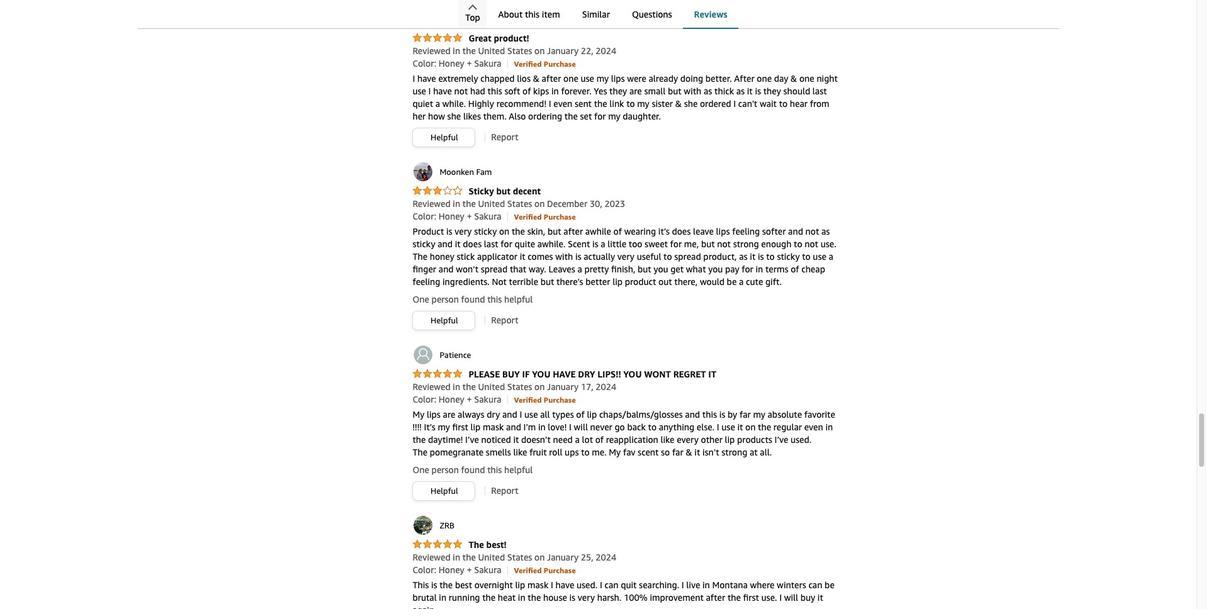 Task type: describe. For each thing, give the bounding box(es) containing it.
as up pay
[[739, 251, 748, 262]]

report for way.
[[491, 315, 518, 325]]

in right heat
[[518, 592, 525, 603]]

verified purchase for buy
[[514, 395, 576, 405]]

to right back
[[648, 422, 657, 432]]

top
[[465, 12, 480, 23]]

enough
[[761, 239, 792, 249]]

to down the lot
[[581, 447, 590, 458]]

& right sister
[[675, 98, 682, 109]]

it up stick
[[455, 239, 461, 249]]

report link for likes
[[491, 132, 518, 142]]

to right "enough"
[[794, 239, 802, 249]]

sakura for the
[[474, 565, 502, 575]]

where
[[750, 580, 775, 590]]

helpful for january
[[504, 465, 533, 475]]

in down great product! link
[[453, 45, 460, 56]]

and left i'm
[[506, 422, 521, 432]]

1 horizontal spatial spread
[[674, 251, 701, 262]]

of right types
[[576, 409, 585, 420]]

leaves
[[549, 264, 575, 274]]

2024 for reviewed in the united states on january 22, 2024
[[596, 45, 616, 56]]

january for 22,
[[547, 45, 579, 56]]

will inside the this is the best overnight lip mask i have used.  i can quit searching.  i live in montana where winters can be brutal in running the heat in the house is very harsh.  100% improvement after the first use.  i will buy it again.
[[784, 592, 798, 603]]

one person found this helpful for my lips are always dry and i use all types of lip chaps/balms/glosses and this is by far my absolute favorite !!!! it's my first lip mask and i'm in love! i will never go back to anything else. i use it on the regular even in the daytime! i've noticed it doesn't need a lot of reapplication like every other lip products i've used.
[[413, 465, 533, 475]]

1 can from the left
[[605, 580, 619, 590]]

1 horizontal spatial she
[[684, 98, 698, 109]]

had
[[470, 86, 485, 96]]

2 they from the left
[[763, 86, 781, 96]]

color: for reviewed in the united states on january 22, 2024
[[413, 58, 436, 69]]

my up products
[[753, 409, 765, 420]]

17,
[[581, 381, 593, 392]]

if
[[522, 369, 530, 380]]

on for but
[[535, 198, 545, 209]]

2 you from the left
[[708, 264, 723, 274]]

never
[[590, 422, 612, 432]]

product!
[[494, 33, 529, 43]]

2 i've from the left
[[775, 434, 788, 445]]

person for my lips are always dry and i use all types of lip chaps/balms/glosses and this is by far my absolute favorite !!!! it's my first lip mask and i'm in love! i will never go back to anything else. i use it on the regular even in the daytime! i've noticed it doesn't need a lot of reapplication like every other lip products i've used.
[[432, 465, 459, 475]]

in down the sticky but decent link
[[453, 198, 460, 209]]

way.
[[529, 264, 546, 274]]

should
[[783, 86, 810, 96]]

soft
[[505, 86, 520, 96]]

of right the lot
[[595, 434, 604, 445]]

0 horizontal spatial does
[[463, 239, 482, 249]]

will inside my lips are always dry and i use all types of lip chaps/balms/glosses and this is by far my absolute favorite !!!! it's my first lip mask and i'm in love! i will never go back to anything else. i use it on the regular even in the daytime! i've noticed it doesn't need a lot of reapplication like every other lip products i've used. the pomegranate smells like fruit roll ups to me. my fav scent so far & it isn't strong at all.
[[574, 422, 588, 432]]

sticky
[[469, 186, 494, 196]]

reviewed for reviewed in the united states on january 22, 2024
[[413, 45, 451, 56]]

helpful for please
[[431, 486, 458, 496]]

| image for but
[[507, 212, 508, 221]]

mask inside my lips are always dry and i use all types of lip chaps/balms/glosses and this is by far my absolute favorite !!!! it's my first lip mask and i'm in love! i will never go back to anything else. i use it on the regular even in the daytime! i've noticed it doesn't need a lot of reapplication like every other lip products i've used. the pomegranate smells like fruit roll ups to me. my fav scent so far & it isn't strong at all.
[[483, 422, 504, 432]]

my down link
[[608, 111, 621, 121]]

united for sticky
[[478, 198, 505, 209]]

+ for sticky but decent
[[467, 211, 472, 222]]

the down !!!!
[[413, 434, 426, 445]]

to right "wait"
[[779, 98, 788, 109]]

0 horizontal spatial she
[[447, 111, 461, 121]]

cheap
[[802, 264, 825, 274]]

by
[[728, 409, 737, 420]]

| image down ingredients.
[[485, 316, 485, 325]]

last inside i have extremely chapped lios & after one use my lips were already doing better. after one day & one night use i have not had this soft of kips in forever. yes they are small but with as thick as it is they should last quiet a while. highly recommend! i even sent the link to my sister & she ordered i can't wait to hear from her how she likes them. also ordering the set for my daughter.
[[813, 86, 827, 96]]

zrb
[[440, 521, 454, 531]]

zrb link
[[413, 515, 454, 536]]

lip inside product is very sticky on the skin, but after awhile of wearing it's does leave lips feeling softer and not as sticky and it does last for quite awhile. scent is a little too sweet for me, but not strong enough to not use. the honey stick applicator it comes with is actually very useful to spread product, as it is to sticky to use a finger and won't spread that way. leaves a pretty finish, but you get what you pay for in terms of cheap feeling ingredients. not terrible but there's better lip product out there, would be a cute gift.
[[613, 276, 623, 287]]

but down leave
[[701, 239, 715, 249]]

the inside product is very sticky on the skin, but after awhile of wearing it's does leave lips feeling softer and not as sticky and it does last for quite awhile. scent is a little too sweet for me, but not strong enough to not use. the honey stick applicator it comes with is actually very useful to spread product, as it is to sticky to use a finger and won't spread that way. leaves a pretty finish, but you get what you pay for in terms of cheap feeling ingredients. not terrible but there's better lip product out there, would be a cute gift.
[[413, 251, 428, 262]]

as up cheap
[[822, 226, 830, 237]]

2024 for reviewed in the united states on january 25, 2024
[[596, 552, 616, 563]]

in up always
[[453, 381, 460, 392]]

it
[[708, 369, 717, 380]]

as up the ordered
[[704, 86, 712, 96]]

helpful link for sticky but decent
[[413, 312, 475, 330]]

pay
[[725, 264, 740, 274]]

is right this
[[431, 580, 437, 590]]

use. inside the this is the best overnight lip mask i have used.  i can quit searching.  i live in montana where winters can be brutal in running the heat in the house is very harsh.  100% improvement after the first use.  i will buy it again.
[[762, 592, 777, 603]]

patience link
[[413, 344, 471, 366]]

1 you from the left
[[532, 369, 551, 380]]

2 vertical spatial sticky
[[777, 251, 800, 262]]

improvement
[[650, 592, 704, 603]]

chaps/balms/glosses
[[599, 409, 683, 420]]

in right live
[[703, 580, 710, 590]]

honey for please buy if you have dry lips!! you wont regret it
[[439, 394, 464, 405]]

honey
[[430, 251, 454, 262]]

the down the best! link
[[463, 552, 476, 563]]

smells
[[486, 447, 511, 458]]

montana
[[712, 580, 748, 590]]

1 vertical spatial feeling
[[413, 276, 440, 287]]

one person found this helpful for product is very sticky on the skin, but after awhile of wearing it's does leave lips feeling softer and not as sticky and it does last for quite awhile. scent is a little too sweet for me, but not strong enough to not use. the honey stick applicator it comes with is actually very useful to spread product, as it is to sticky to use a finger and won't spread that way. leaves a pretty finish, but you get what you pay for in terms of cheap feeling ingredients. not terrible but there's better lip product out there, would be a cute gift.
[[413, 294, 533, 305]]

comes
[[528, 251, 553, 262]]

absolute
[[768, 409, 802, 420]]

1 vertical spatial like
[[513, 447, 527, 458]]

the inside my lips are always dry and i use all types of lip chaps/balms/glosses and this is by far my absolute favorite !!!! it's my first lip mask and i'm in love! i will never go back to anything else. i use it on the regular even in the daytime! i've noticed it doesn't need a lot of reapplication like every other lip products i've used. the pomegranate smells like fruit roll ups to me. my fav scent so far & it isn't strong at all.
[[413, 447, 428, 458]]

color: honey + sakura for the best!
[[413, 565, 502, 575]]

extremely
[[438, 73, 478, 84]]

gift.
[[766, 276, 782, 287]]

this is the best overnight lip mask i have used.  i can quit searching.  i live in montana where winters can be brutal in running the heat in the house is very harsh.  100% improvement after the first use.  i will buy it again.
[[413, 580, 835, 609]]

sakura for great
[[474, 58, 502, 69]]

great product! link
[[413, 33, 529, 44]]

is right product at the top left
[[446, 226, 452, 237]]

helpful link for please buy if you have dry lips!! you wont regret it
[[413, 482, 475, 500]]

actually
[[584, 251, 615, 262]]

go
[[615, 422, 625, 432]]

please buy if you have dry lips!! you wont regret it
[[469, 369, 717, 380]]

kips
[[533, 86, 549, 96]]

lips inside i have extremely chapped lios & after one use my lips were already doing better. after one day & one night use i have not had this soft of kips in forever. yes they are small but with as thick as it is they should last quiet a while. highly recommend! i even sent the link to my sister & she ordered i can't wait to hear from her how she likes them. also ordering the set for my daughter.
[[611, 73, 625, 84]]

it left the isn't
[[695, 447, 700, 458]]

regular
[[774, 422, 802, 432]]

running
[[449, 592, 480, 603]]

for up cute
[[742, 264, 753, 274]]

my up 'daytime!'
[[438, 422, 450, 432]]

and right dry
[[502, 409, 517, 420]]

3 one from the left
[[800, 73, 815, 84]]

mask inside the this is the best overnight lip mask i have used.  i can quit searching.  i live in montana where winters can be brutal in running the heat in the house is very harsh.  100% improvement after the first use.  i will buy it again.
[[528, 580, 549, 590]]

use up forever.
[[581, 73, 594, 84]]

are inside my lips are always dry and i use all types of lip chaps/balms/glosses and this is by far my absolute favorite !!!! it's my first lip mask and i'm in love! i will never go back to anything else. i use it on the regular even in the daytime! i've noticed it doesn't need a lot of reapplication like every other lip products i've used. the pomegranate smells like fruit roll ups to me. my fav scent so far & it isn't strong at all.
[[443, 409, 455, 420]]

types
[[552, 409, 574, 420]]

be inside product is very sticky on the skin, but after awhile of wearing it's does leave lips feeling softer and not as sticky and it does last for quite awhile. scent is a little too sweet for me, but not strong enough to not use. the honey stick applicator it comes with is actually very useful to spread product, as it is to sticky to use a finger and won't spread that way. leaves a pretty finish, but you get what you pay for in terms of cheap feeling ingredients. not terrible but there's better lip product out there, would be a cute gift.
[[727, 276, 737, 287]]

first inside the this is the best overnight lip mask i have used.  i can quit searching.  i live in montana where winters can be brutal in running the heat in the house is very harsh.  100% improvement after the first use.  i will buy it again.
[[743, 592, 759, 603]]

reviewed for reviewed in the united states on december 30, 2023
[[413, 198, 451, 209]]

the down montana
[[728, 592, 741, 603]]

yes
[[594, 86, 607, 96]]

this inside my lips are always dry and i use all types of lip chaps/balms/glosses and this is by far my absolute favorite !!!! it's my first lip mask and i'm in love! i will never go back to anything else. i use it on the regular even in the daytime! i've noticed it doesn't need a lot of reapplication like every other lip products i've used. the pomegranate smells like fruit roll ups to me. my fav scent so far & it isn't strong at all.
[[702, 409, 717, 420]]

harsh.
[[597, 592, 622, 603]]

how
[[428, 111, 445, 121]]

quite
[[515, 239, 535, 249]]

for up applicator on the left of the page
[[501, 239, 512, 249]]

fruit
[[530, 447, 547, 458]]

the left house
[[528, 592, 541, 603]]

verified purchase link for best!
[[514, 565, 576, 575]]

my up daughter. in the top right of the page
[[637, 98, 650, 109]]

daytime!
[[428, 434, 463, 445]]

this left item
[[525, 9, 540, 20]]

helpful for sticky
[[431, 315, 458, 325]]

noticed
[[481, 434, 511, 445]]

in inside i have extremely chapped lios & after one use my lips were already doing better. after one day & one night use i have not had this soft of kips in forever. yes they are small but with as thick as it is they should last quiet a while. highly recommend! i even sent the link to my sister & she ordered i can't wait to hear from her how she likes them. also ordering the set for my daughter.
[[551, 86, 559, 96]]

overnight
[[474, 580, 513, 590]]

and up 'honey' at the top
[[438, 239, 453, 249]]

1 helpful from the top
[[431, 132, 458, 142]]

united for please
[[478, 381, 505, 392]]

it's
[[658, 226, 670, 237]]

in down favorite
[[826, 422, 833, 432]]

else.
[[697, 422, 715, 432]]

can't
[[738, 98, 758, 109]]

is right house
[[569, 592, 576, 603]]

use. inside product is very sticky on the skin, but after awhile of wearing it's does leave lips feeling softer and not as sticky and it does last for quite awhile. scent is a little too sweet for me, but not strong enough to not use. the honey stick applicator it comes with is actually very useful to spread product, as it is to sticky to use a finger and won't spread that way. leaves a pretty finish, but you get what you pay for in terms of cheap feeling ingredients. not terrible but there's better lip product out there, would be a cute gift.
[[821, 239, 836, 249]]

use up quiet at the top of the page
[[413, 86, 426, 96]]

very inside the this is the best overnight lip mask i have used.  i can quit searching.  i live in montana where winters can be brutal in running the heat in the house is very harsh.  100% improvement after the first use.  i will buy it again.
[[578, 592, 595, 603]]

verified purchase for product!
[[514, 59, 576, 69]]

but down 'way.'
[[541, 276, 554, 287]]

be inside the this is the best overnight lip mask i have used.  i can quit searching.  i live in montana where winters can be brutal in running the heat in the house is very harsh.  100% improvement after the first use.  i will buy it again.
[[825, 580, 835, 590]]

finish,
[[611, 264, 635, 274]]

to right link
[[627, 98, 635, 109]]

2 can from the left
[[809, 580, 823, 590]]

december
[[547, 198, 588, 209]]

1 vertical spatial spread
[[481, 264, 508, 274]]

verified for but
[[514, 212, 542, 222]]

great
[[469, 33, 492, 43]]

last inside product is very sticky on the skin, but after awhile of wearing it's does leave lips feeling softer and not as sticky and it does last for quite awhile. scent is a little too sweet for me, but not strong enough to not use. the honey stick applicator it comes with is actually very useful to spread product, as it is to sticky to use a finger and won't spread that way. leaves a pretty finish, but you get what you pay for in terms of cheap feeling ingredients. not terrible but there's better lip product out there, would be a cute gift.
[[484, 239, 498, 249]]

in right i'm
[[538, 422, 546, 432]]

love!
[[548, 422, 567, 432]]

after
[[734, 73, 755, 84]]

is down "enough"
[[758, 251, 764, 262]]

for left me,
[[670, 239, 682, 249]]

on for product!
[[535, 45, 545, 56]]

verified purchase link for but
[[514, 211, 576, 222]]

the best!
[[469, 539, 507, 550]]

live
[[686, 580, 700, 590]]

the up products
[[758, 422, 771, 432]]

strong inside my lips are always dry and i use all types of lip chaps/balms/glosses and this is by far my absolute favorite !!!! it's my first lip mask and i'm in love! i will never go back to anything else. i use it on the regular even in the daytime! i've noticed it doesn't need a lot of reapplication like every other lip products i've used. the pomegranate smells like fruit roll ups to me. my fav scent so far & it isn't strong at all.
[[722, 447, 747, 458]]

but up the reviewed in the united states on december 30, 2023
[[496, 186, 511, 196]]

purchase for 30,
[[544, 212, 576, 222]]

january for 25,
[[547, 552, 579, 563]]

little
[[608, 239, 627, 249]]

& right the lios
[[533, 73, 539, 84]]

and up "else."
[[685, 409, 700, 420]]

25,
[[581, 552, 593, 563]]

| image down them.
[[485, 133, 485, 142]]

in inside product is very sticky on the skin, but after awhile of wearing it's does leave lips feeling softer and not as sticky and it does last for quite awhile. scent is a little too sweet for me, but not strong enough to not use. the honey stick applicator it comes with is actually very useful to spread product, as it is to sticky to use a finger and won't spread that way. leaves a pretty finish, but you get what you pay for in terms of cheap feeling ingredients. not terrible but there's better lip product out there, would be a cute gift.
[[756, 264, 763, 274]]

too
[[629, 239, 642, 249]]

while.
[[442, 98, 466, 109]]

lips inside product is very sticky on the skin, but after awhile of wearing it's does leave lips feeling softer and not as sticky and it does last for quite awhile. scent is a little too sweet for me, but not strong enough to not use. the honey stick applicator it comes with is actually very useful to spread product, as it is to sticky to use a finger and won't spread that way. leaves a pretty finish, but you get what you pay for in terms of cheap feeling ingredients. not terrible but there's better lip product out there, would be a cute gift.
[[716, 226, 730, 237]]

wont
[[644, 369, 671, 380]]

1 vertical spatial very
[[617, 251, 635, 262]]

forever.
[[561, 86, 592, 96]]

again.
[[413, 605, 437, 609]]

buy
[[502, 369, 520, 380]]

1 horizontal spatial feeling
[[732, 226, 760, 237]]

reviewed in the united states on january 17, 2024
[[413, 381, 616, 392]]

other
[[701, 434, 723, 445]]

it down quite
[[520, 251, 525, 262]]

this down not
[[487, 294, 502, 305]]

honey for great product!
[[439, 58, 464, 69]]

with inside product is very sticky on the skin, but after awhile of wearing it's does leave lips feeling softer and not as sticky and it does last for quite awhile. scent is a little too sweet for me, but not strong enough to not use. the honey stick applicator it comes with is actually very useful to spread product, as it is to sticky to use a finger and won't spread that way. leaves a pretty finish, but you get what you pay for in terms of cheap feeling ingredients. not terrible but there's better lip product out there, would be a cute gift.
[[555, 251, 573, 262]]

leave
[[693, 226, 714, 237]]

use inside product is very sticky on the skin, but after awhile of wearing it's does leave lips feeling softer and not as sticky and it does last for quite awhile. scent is a little too sweet for me, but not strong enough to not use. the honey stick applicator it comes with is actually very useful to spread product, as it is to sticky to use a finger and won't spread that way. leaves a pretty finish, but you get what you pay for in terms of cheap feeling ingredients. not terrible but there's better lip product out there, would be a cute gift.
[[813, 251, 827, 262]]

a inside i have extremely chapped lios & after one use my lips were already doing better. after one day & one night use i have not had this soft of kips in forever. yes they are small but with as thick as it is they should last quiet a while. highly recommend! i even sent the link to my sister & she ordered i can't wait to hear from her how she likes them. also ordering the set for my daughter.
[[435, 98, 440, 109]]

dry
[[487, 409, 500, 420]]

and down 'honey' at the top
[[439, 264, 454, 274]]

the down 'please'
[[463, 381, 476, 392]]

the down the sticky but decent link
[[463, 198, 476, 209]]

product
[[625, 276, 656, 287]]

verified for buy
[[514, 395, 542, 405]]

scent
[[638, 447, 659, 458]]

better.
[[706, 73, 732, 84]]

color: for reviewed in the united states on january 25, 2024
[[413, 565, 436, 575]]

awhile
[[585, 226, 611, 237]]

+ for the best!
[[467, 565, 472, 575]]

1 vertical spatial have
[[433, 86, 452, 96]]

always
[[458, 409, 484, 420]]

terrible
[[509, 276, 538, 287]]

but inside i have extremely chapped lios & after one use my lips were already doing better. after one day & one night use i have not had this soft of kips in forever. yes they are small but with as thick as it is they should last quiet a while. highly recommend! i even sent the link to my sister & she ordered i can't wait to hear from her how she likes them. also ordering the set for my daughter.
[[668, 86, 682, 96]]

2 vertical spatial the
[[469, 539, 484, 550]]

the down great product! link
[[463, 45, 476, 56]]

verified purchase link for buy
[[514, 394, 576, 405]]

as down the after
[[736, 86, 745, 96]]

is down awhile on the top
[[592, 239, 598, 249]]

would
[[700, 276, 725, 287]]

fam
[[476, 167, 492, 177]]

i have extremely chapped lios & after one use my lips were already doing better. after one day & one night use i have not had this soft of kips in forever. yes they are small but with as thick as it is they should last quiet a while. highly recommend! i even sent the link to my sister & she ordered i can't wait to hear from her how she likes them. also ordering the set for my daughter.
[[413, 73, 838, 121]]

1 vertical spatial sticky
[[413, 239, 435, 249]]

1 horizontal spatial sticky
[[474, 226, 497, 237]]

anything
[[659, 422, 694, 432]]

reviewed for reviewed in the united states on january 25, 2024
[[413, 552, 451, 563]]

applicator
[[477, 251, 518, 262]]

to down "enough"
[[766, 251, 775, 262]]

jessica crawford link
[[413, 8, 499, 30]]

after inside product is very sticky on the skin, but after awhile of wearing it's does leave lips feeling softer and not as sticky and it does last for quite awhile. scent is a little too sweet for me, but not strong enough to not use. the honey stick applicator it comes with is actually very useful to spread product, as it is to sticky to use a finger and won't spread that way. leaves a pretty finish, but you get what you pay for in terms of cheap feeling ingredients. not terrible but there's better lip product out there, would be a cute gift.
[[564, 226, 583, 237]]

1 horizontal spatial far
[[740, 409, 751, 420]]

use down the by
[[722, 422, 735, 432]]

at
[[750, 447, 758, 458]]

in right the brutal
[[439, 592, 446, 603]]

but up product
[[638, 264, 651, 274]]

but up "awhile."
[[548, 226, 561, 237]]

color: honey + sakura for please buy if you have dry lips!! you wont regret it
[[413, 394, 502, 405]]

in down the best! link
[[453, 552, 460, 563]]

heat
[[498, 592, 516, 603]]

lip inside the this is the best overnight lip mask i have used.  i can quit searching.  i live in montana where winters can be brutal in running the heat in the house is very harsh.  100% improvement after the first use.  i will buy it again.
[[515, 580, 525, 590]]

of up little
[[614, 226, 622, 237]]

this down smells
[[487, 465, 502, 475]]

use up i'm
[[524, 409, 538, 420]]

of inside i have extremely chapped lios & after one use my lips were already doing better. after one day & one night use i have not had this soft of kips in forever. yes they are small but with as thick as it is they should last quiet a while. highly recommend! i even sent the link to my sister & she ordered i can't wait to hear from her how she likes them. also ordering the set for my daughter.
[[523, 86, 531, 96]]

it up products
[[738, 422, 743, 432]]

1 i've from the left
[[465, 434, 479, 445]]



Task type: vqa. For each thing, say whether or not it's contained in the screenshot.
day.
no



Task type: locate. For each thing, give the bounding box(es) containing it.
0 vertical spatial far
[[740, 409, 751, 420]]

4 united from the top
[[478, 552, 505, 563]]

helpful
[[431, 132, 458, 142], [431, 315, 458, 325], [431, 486, 458, 496]]

reviewed up this
[[413, 552, 451, 563]]

but
[[668, 86, 682, 96], [496, 186, 511, 196], [548, 226, 561, 237], [701, 239, 715, 249], [638, 264, 651, 274], [541, 276, 554, 287]]

found
[[461, 294, 485, 305], [461, 465, 485, 475]]

0 vertical spatial with
[[684, 86, 702, 96]]

1 vertical spatial she
[[447, 111, 461, 121]]

report for likes
[[491, 132, 518, 142]]

patience
[[440, 350, 471, 360]]

0 vertical spatial first
[[452, 422, 468, 432]]

lips inside my lips are always dry and i use all types of lip chaps/balms/glosses and this is by far my absolute favorite !!!! it's my first lip mask and i'm in love! i will never go back to anything else. i use it on the regular even in the daytime! i've noticed it doesn't need a lot of reapplication like every other lip products i've used. the pomegranate smells like fruit roll ups to me. my fav scent so far & it isn't strong at all.
[[427, 409, 441, 420]]

last
[[813, 86, 827, 96], [484, 239, 498, 249]]

1 vertical spatial helpful link
[[413, 312, 475, 330]]

even inside i have extremely chapped lios & after one use my lips were already doing better. after one day & one night use i have not had this soft of kips in forever. yes they are small but with as thick as it is they should last quiet a while. highly recommend! i even sent the link to my sister & she ordered i can't wait to hear from her how she likes them. also ordering the set for my daughter.
[[554, 98, 572, 109]]

person for product is very sticky on the skin, but after awhile of wearing it's does leave lips feeling softer and not as sticky and it does last for quite awhile. scent is a little too sweet for me, but not strong enough to not use. the honey stick applicator it comes with is actually very useful to spread product, as it is to sticky to use a finger and won't spread that way. leaves a pretty finish, but you get what you pay for in terms of cheap feeling ingredients. not terrible but there's better lip product out there, would be a cute gift.
[[432, 294, 459, 305]]

found down ingredients.
[[461, 294, 485, 305]]

0 vertical spatial the
[[413, 251, 428, 262]]

it up cute
[[750, 251, 756, 262]]

to
[[627, 98, 635, 109], [779, 98, 788, 109], [794, 239, 802, 249], [664, 251, 672, 262], [766, 251, 775, 262], [802, 251, 811, 262], [648, 422, 657, 432], [581, 447, 590, 458]]

0 vertical spatial spread
[[674, 251, 701, 262]]

very left harsh.
[[578, 592, 595, 603]]

2 vertical spatial report link
[[491, 485, 518, 496]]

2 vertical spatial 2024
[[596, 552, 616, 563]]

2 one from the left
[[757, 73, 772, 84]]

1 vertical spatial last
[[484, 239, 498, 249]]

verified purchase link for product!
[[514, 58, 576, 69]]

mask up house
[[528, 580, 549, 590]]

1 vertical spatial first
[[743, 592, 759, 603]]

my lips are always dry and i use all types of lip chaps/balms/glosses and this is by far my absolute favorite !!!! it's my first lip mask and i'm in love! i will never go back to anything else. i use it on the regular even in the daytime! i've noticed it doesn't need a lot of reapplication like every other lip products i've used. the pomegranate smells like fruit roll ups to me. my fav scent so far & it isn't strong at all.
[[413, 409, 835, 458]]

1 one from the top
[[413, 294, 429, 305]]

1 verified purchase from the top
[[514, 59, 576, 69]]

purchase for 22,
[[544, 59, 576, 69]]

sakura up dry
[[474, 394, 502, 405]]

so
[[661, 447, 670, 458]]

2 color: from the top
[[413, 211, 436, 222]]

1 + from the top
[[467, 58, 472, 69]]

the left best
[[440, 580, 453, 590]]

for inside i have extremely chapped lios & after one use my lips were already doing better. after one day & one night use i have not had this soft of kips in forever. yes they are small but with as thick as it is they should last quiet a while. highly recommend! i even sent the link to my sister & she ordered i can't wait to hear from her how she likes them. also ordering the set for my daughter.
[[594, 111, 606, 121]]

2 vertical spatial helpful
[[431, 486, 458, 496]]

verified purchase
[[514, 59, 576, 69], [514, 212, 576, 222], [514, 395, 576, 405], [514, 566, 576, 575]]

3 + from the top
[[467, 394, 472, 405]]

january
[[547, 45, 579, 56], [547, 381, 579, 392], [547, 552, 579, 563]]

2 horizontal spatial lips
[[716, 226, 730, 237]]

hear
[[790, 98, 808, 109]]

1 horizontal spatial very
[[578, 592, 595, 603]]

with down doing at the top right of page
[[684, 86, 702, 96]]

first down where
[[743, 592, 759, 603]]

1 2024 from the top
[[596, 45, 616, 56]]

house
[[543, 592, 567, 603]]

moonken fam
[[440, 167, 492, 177]]

sakura for please
[[474, 394, 502, 405]]

on inside my lips are always dry and i use all types of lip chaps/balms/glosses and this is by far my absolute favorite !!!! it's my first lip mask and i'm in love! i will never go back to anything else. i use it on the regular even in the daytime! i've noticed it doesn't need a lot of reapplication like every other lip products i've used. the pomegranate smells like fruit roll ups to me. my fav scent so far & it isn't strong at all.
[[745, 422, 756, 432]]

0 vertical spatial are
[[629, 86, 642, 96]]

from
[[810, 98, 830, 109]]

used. down regular
[[791, 434, 812, 445]]

one for product is very sticky on the skin, but after awhile of wearing it's does leave lips feeling softer and not as sticky and it does last for quite awhile. scent is a little too sweet for me, but not strong enough to not use. the honey stick applicator it comes with is actually very useful to spread product, as it is to sticky to use a finger and won't spread that way. leaves a pretty finish, but you get what you pay for in terms of cheap feeling ingredients. not terrible but there's better lip product out there, would be a cute gift.
[[413, 294, 429, 305]]

on for best!
[[535, 552, 545, 563]]

use.
[[821, 239, 836, 249], [762, 592, 777, 603]]

verified for best!
[[514, 566, 542, 575]]

after inside i have extremely chapped lios & after one use my lips were already doing better. after one day & one night use i have not had this soft of kips in forever. yes they are small but with as thick as it is they should last quiet a while. highly recommend! i even sent the link to my sister & she ordered i can't wait to hear from her how she likes them. also ordering the set for my daughter.
[[542, 73, 561, 84]]

is down the scent
[[575, 251, 581, 262]]

report link down smells
[[491, 485, 518, 496]]

report link
[[491, 132, 518, 142], [491, 315, 518, 325], [491, 485, 518, 496]]

0 vertical spatial january
[[547, 45, 579, 56]]

lip down the finish,
[[613, 276, 623, 287]]

lips up the 'it's'
[[427, 409, 441, 420]]

1 vertical spatial with
[[555, 251, 573, 262]]

the down !!!!
[[413, 447, 428, 458]]

1 honey from the top
[[439, 58, 464, 69]]

purchase for 25,
[[544, 566, 576, 575]]

2 one from the top
[[413, 465, 429, 475]]

0 vertical spatial sticky
[[474, 226, 497, 237]]

sakura
[[474, 58, 502, 69], [474, 211, 502, 222], [474, 394, 502, 405], [474, 565, 502, 575]]

were
[[627, 73, 646, 84]]

need
[[553, 434, 573, 445]]

1 horizontal spatial they
[[763, 86, 781, 96]]

won't
[[456, 264, 479, 274]]

0 vertical spatial use.
[[821, 239, 836, 249]]

similar
[[582, 9, 610, 20]]

purchase
[[544, 59, 576, 69], [544, 212, 576, 222], [544, 395, 576, 405], [544, 566, 576, 575]]

they up "wait"
[[763, 86, 781, 96]]

1 vertical spatial report
[[491, 315, 518, 325]]

reapplication
[[606, 434, 658, 445]]

link
[[610, 98, 624, 109]]

2 horizontal spatial after
[[706, 592, 725, 603]]

sticky but decent
[[469, 186, 541, 196]]

2 horizontal spatial sticky
[[777, 251, 800, 262]]

1 united from the top
[[478, 45, 505, 56]]

0 vertical spatial like
[[661, 434, 675, 445]]

you
[[654, 264, 668, 274], [708, 264, 723, 274]]

3 2024 from the top
[[596, 552, 616, 563]]

one down finger at the left top
[[413, 294, 429, 305]]

2 helpful from the top
[[431, 315, 458, 325]]

0 vertical spatial report
[[491, 132, 518, 142]]

2 united from the top
[[478, 198, 505, 209]]

the best! link
[[413, 539, 507, 551]]

mask
[[483, 422, 504, 432], [528, 580, 549, 590]]

not inside i have extremely chapped lios & after one use my lips were already doing better. after one day & one night use i have not had this soft of kips in forever. yes they are small but with as thick as it is they should last quiet a while. highly recommend! i even sent the link to my sister & she ordered i can't wait to hear from her how she likes them. also ordering the set for my daughter.
[[454, 86, 468, 96]]

100%
[[624, 592, 648, 603]]

favorite
[[804, 409, 835, 420]]

helpful up patience link
[[431, 315, 458, 325]]

0 horizontal spatial can
[[605, 580, 619, 590]]

are inside i have extremely chapped lios & after one use my lips were already doing better. after one day & one night use i have not had this soft of kips in forever. yes they are small but with as thick as it is they should last quiet a while. highly recommend! i even sent the link to my sister & she ordered i can't wait to hear from her how she likes them. also ordering the set for my daughter.
[[629, 86, 642, 96]]

will up the lot
[[574, 422, 588, 432]]

me.
[[592, 447, 607, 458]]

pomegranate
[[430, 447, 484, 458]]

4 states from the top
[[507, 552, 532, 563]]

1 vertical spatial one person found this helpful
[[413, 465, 533, 475]]

states for but
[[507, 198, 532, 209]]

united for the
[[478, 552, 505, 563]]

0 horizontal spatial they
[[609, 86, 627, 96]]

she left the ordered
[[684, 98, 698, 109]]

1 horizontal spatial i've
[[775, 434, 788, 445]]

1 report from the top
[[491, 132, 518, 142]]

0 vertical spatial last
[[813, 86, 827, 96]]

2024 down lips!!
[[596, 381, 616, 392]]

2 helpful from the top
[[504, 465, 533, 475]]

verified purchase up house
[[514, 566, 576, 575]]

0 vertical spatial used.
[[791, 434, 812, 445]]

color: up this
[[413, 565, 436, 575]]

color:
[[413, 58, 436, 69], [413, 211, 436, 222], [413, 394, 436, 405], [413, 565, 436, 575]]

my up !!!!
[[413, 409, 425, 420]]

lips!!
[[598, 369, 621, 380]]

1 color: from the top
[[413, 58, 436, 69]]

+ for please buy if you have dry lips!! you wont regret it
[[467, 394, 472, 405]]

sister
[[652, 98, 673, 109]]

2 sakura from the top
[[474, 211, 502, 222]]

after up kips
[[542, 73, 561, 84]]

helpful up the 'zrb'
[[431, 486, 458, 496]]

helpful down fruit
[[504, 465, 533, 475]]

1 report link from the top
[[491, 132, 518, 142]]

color: for reviewed in the united states on january 17, 2024
[[413, 394, 436, 405]]

used. inside the this is the best overnight lip mask i have used.  i can quit searching.  i live in montana where winters can be brutal in running the heat in the house is very harsh.  100% improvement after the first use.  i will buy it again.
[[577, 580, 598, 590]]

1 sakura from the top
[[474, 58, 502, 69]]

my up "yes"
[[597, 73, 609, 84]]

them.
[[483, 111, 507, 121]]

& inside my lips are always dry and i use all types of lip chaps/balms/glosses and this is by far my absolute favorite !!!! it's my first lip mask and i'm in love! i will never go back to anything else. i use it on the regular even in the daytime! i've noticed it doesn't need a lot of reapplication like every other lip products i've used. the pomegranate smells like fruit roll ups to me. my fav scent so far & it isn't strong at all.
[[686, 447, 692, 458]]

reviewed up product at the top left
[[413, 198, 451, 209]]

0 horizontal spatial i've
[[465, 434, 479, 445]]

color: honey + sakura for sticky but decent
[[413, 211, 502, 222]]

1 horizontal spatial my
[[609, 447, 621, 458]]

lot
[[582, 434, 593, 445]]

2 reviewed from the top
[[413, 198, 451, 209]]

0 vertical spatial helpful link
[[413, 128, 475, 147]]

3 helpful link from the top
[[413, 482, 475, 500]]

finger
[[413, 264, 436, 274]]

0 vertical spatial report link
[[491, 132, 518, 142]]

a inside my lips are always dry and i use all types of lip chaps/balms/glosses and this is by far my absolute favorite !!!! it's my first lip mask and i'm in love! i will never go back to anything else. i use it on the regular even in the daytime! i've noticed it doesn't need a lot of reapplication like every other lip products i've used. the pomegranate smells like fruit roll ups to me. my fav scent so far & it isn't strong at all.
[[575, 434, 580, 445]]

| image for product!
[[507, 59, 508, 68]]

1 verified purchase link from the top
[[514, 58, 576, 69]]

0 horizontal spatial be
[[727, 276, 737, 287]]

dry
[[578, 369, 595, 380]]

report link for way.
[[491, 315, 518, 325]]

her
[[413, 111, 426, 121]]

3 honey from the top
[[439, 394, 464, 405]]

2 purchase from the top
[[544, 212, 576, 222]]

1 vertical spatial does
[[463, 239, 482, 249]]

out
[[659, 276, 672, 287]]

the left set
[[565, 111, 578, 121]]

1 horizontal spatial are
[[629, 86, 642, 96]]

this inside i have extremely chapped lios & after one use my lips were already doing better. after one day & one night use i have not had this soft of kips in forever. yes they are small but with as thick as it is they should last quiet a while. highly recommend! i even sent the link to my sister & she ordered i can't wait to hear from her how she likes them. also ordering the set for my daughter.
[[488, 86, 502, 96]]

far
[[740, 409, 751, 420], [672, 447, 684, 458]]

the down "yes"
[[594, 98, 607, 109]]

1 vertical spatial my
[[609, 447, 621, 458]]

4 verified purchase link from the top
[[514, 565, 576, 575]]

4 + from the top
[[467, 565, 472, 575]]

helpful link down how
[[413, 128, 475, 147]]

2 one person found this helpful from the top
[[413, 465, 533, 475]]

can up harsh.
[[605, 580, 619, 590]]

3 color: from the top
[[413, 394, 436, 405]]

2 verified purchase link from the top
[[514, 211, 576, 222]]

report
[[491, 132, 518, 142], [491, 315, 518, 325], [491, 485, 518, 496]]

it left the doesn't
[[513, 434, 519, 445]]

2 report link from the top
[[491, 315, 518, 325]]

purchase down december
[[544, 212, 576, 222]]

helpful link
[[413, 128, 475, 147], [413, 312, 475, 330], [413, 482, 475, 500]]

1 vertical spatial after
[[564, 226, 583, 237]]

this
[[525, 9, 540, 20], [488, 86, 502, 96], [487, 294, 502, 305], [702, 409, 717, 420], [487, 465, 502, 475]]

one up should
[[800, 73, 815, 84]]

2 horizontal spatial very
[[617, 251, 635, 262]]

3 verified from the top
[[514, 395, 542, 405]]

0 vertical spatial helpful
[[431, 132, 458, 142]]

3 sakura from the top
[[474, 394, 502, 405]]

united down sticky
[[478, 198, 505, 209]]

0 vertical spatial strong
[[733, 239, 759, 249]]

states for buy
[[507, 381, 532, 392]]

first inside my lips are always dry and i use all types of lip chaps/balms/glosses and this is by far my absolute favorite !!!! it's my first lip mask and i'm in love! i will never go back to anything else. i use it on the regular even in the daytime! i've noticed it doesn't need a lot of reapplication like every other lip products i've used. the pomegranate smells like fruit roll ups to me. my fav scent so far & it isn't strong at all.
[[452, 422, 468, 432]]

1 horizontal spatial | image
[[507, 396, 508, 404]]

1 vertical spatial use.
[[762, 592, 777, 603]]

0 vertical spatial after
[[542, 73, 561, 84]]

helpful for december
[[504, 294, 533, 305]]

be down pay
[[727, 276, 737, 287]]

2 verified purchase from the top
[[514, 212, 576, 222]]

there's
[[557, 276, 583, 287]]

0 horizontal spatial are
[[443, 409, 455, 420]]

1 horizontal spatial will
[[784, 592, 798, 603]]

awhile.
[[538, 239, 566, 249]]

2 found from the top
[[461, 465, 485, 475]]

0 vertical spatial person
[[432, 294, 459, 305]]

2 person from the top
[[432, 465, 459, 475]]

the inside product is very sticky on the skin, but after awhile of wearing it's does leave lips feeling softer and not as sticky and it does last for quite awhile. scent is a little too sweet for me, but not strong enough to not use. the honey stick applicator it comes with is actually very useful to spread product, as it is to sticky to use a finger and won't spread that way. leaves a pretty finish, but you get what you pay for in terms of cheap feeling ingredients. not terrible but there's better lip product out there, would be a cute gift.
[[512, 226, 525, 237]]

she down while.
[[447, 111, 461, 121]]

reviewed in the united states on december 30, 2023
[[413, 198, 625, 209]]

verified purchase up 'all'
[[514, 395, 576, 405]]

1 one person found this helpful from the top
[[413, 294, 533, 305]]

states down if
[[507, 381, 532, 392]]

1 horizontal spatial be
[[825, 580, 835, 590]]

1 helpful link from the top
[[413, 128, 475, 147]]

0 horizontal spatial far
[[672, 447, 684, 458]]

to up get
[[664, 251, 672, 262]]

1 purchase from the top
[[544, 59, 576, 69]]

2 helpful link from the top
[[413, 312, 475, 330]]

0 vertical spatial she
[[684, 98, 698, 109]]

4 color: honey + sakura from the top
[[413, 565, 502, 575]]

2 verified from the top
[[514, 212, 542, 222]]

1 vertical spatial mask
[[528, 580, 549, 590]]

states for best!
[[507, 552, 532, 563]]

1 verified from the top
[[514, 59, 542, 69]]

purchase for 17,
[[544, 395, 576, 405]]

1 vertical spatial report link
[[491, 315, 518, 325]]

winters
[[777, 580, 806, 590]]

3 united from the top
[[478, 381, 505, 392]]

1 states from the top
[[507, 45, 532, 56]]

january for 17,
[[547, 381, 579, 392]]

useful
[[637, 251, 661, 262]]

i've down regular
[[775, 434, 788, 445]]

1 horizontal spatial does
[[672, 226, 691, 237]]

feeling left 'softer'
[[732, 226, 760, 237]]

of down the lios
[[523, 86, 531, 96]]

ordering
[[528, 111, 562, 121]]

lip up heat
[[515, 580, 525, 590]]

lip right other
[[725, 434, 735, 445]]

person
[[432, 294, 459, 305], [432, 465, 459, 475]]

1 one from the left
[[563, 73, 578, 84]]

spread down me,
[[674, 251, 701, 262]]

2 you from the left
[[623, 369, 642, 380]]

verified purchase up skin,
[[514, 212, 576, 222]]

3 reviewed from the top
[[413, 381, 451, 392]]

0 horizontal spatial lips
[[427, 409, 441, 420]]

questions
[[632, 9, 672, 20]]

with inside i have extremely chapped lios & after one use my lips were already doing better. after one day & one night use i have not had this soft of kips in forever. yes they are small but with as thick as it is they should last quiet a while. highly recommend! i even sent the link to my sister & she ordered i can't wait to hear from her how she likes them. also ordering the set for my daughter.
[[684, 86, 702, 96]]

2 vertical spatial have
[[556, 580, 574, 590]]

0 horizontal spatial first
[[452, 422, 468, 432]]

3 states from the top
[[507, 381, 532, 392]]

1 january from the top
[[547, 45, 579, 56]]

1 vertical spatial are
[[443, 409, 455, 420]]

sakura down sticky
[[474, 211, 502, 222]]

1 they from the left
[[609, 86, 627, 96]]

4 color: from the top
[[413, 565, 436, 575]]

strong inside product is very sticky on the skin, but after awhile of wearing it's does leave lips feeling softer and not as sticky and it does last for quite awhile. scent is a little too sweet for me, but not strong enough to not use. the honey stick applicator it comes with is actually very useful to spread product, as it is to sticky to use a finger and won't spread that way. leaves a pretty finish, but you get what you pay for in terms of cheap feeling ingredients. not terrible but there's better lip product out there, would be a cute gift.
[[733, 239, 759, 249]]

3 purchase from the top
[[544, 395, 576, 405]]

4 reviewed from the top
[[413, 552, 451, 563]]

2 2024 from the top
[[596, 381, 616, 392]]

0 vertical spatial very
[[455, 226, 472, 237]]

verified purchase for but
[[514, 212, 576, 222]]

lip down always
[[471, 422, 481, 432]]

please buy if you have dry lips!! you wont regret it link
[[413, 369, 717, 380]]

color: honey + sakura for great product!
[[413, 58, 502, 69]]

2 january from the top
[[547, 381, 579, 392]]

after inside the this is the best overnight lip mask i have used.  i can quit searching.  i live in montana where winters can be brutal in running the heat in the house is very harsh.  100% improvement after the first use.  i will buy it again.
[[706, 592, 725, 603]]

on for buy
[[535, 381, 545, 392]]

reviewed for reviewed in the united states on january 17, 2024
[[413, 381, 451, 392]]

1 vertical spatial helpful
[[431, 315, 458, 325]]

+ up best
[[467, 565, 472, 575]]

is inside i have extremely chapped lios & after one use my lips were already doing better. after one day & one night use i have not had this soft of kips in forever. yes they are small but with as thick as it is they should last quiet a while. highly recommend! i even sent the link to my sister & she ordered i can't wait to hear from her how she likes them. also ordering the set for my daughter.
[[755, 86, 761, 96]]

this up "else."
[[702, 409, 717, 420]]

roll
[[549, 447, 562, 458]]

3 color: honey + sakura from the top
[[413, 394, 502, 405]]

united for great
[[478, 45, 505, 56]]

i
[[413, 73, 415, 84], [428, 86, 431, 96], [549, 98, 551, 109], [734, 98, 736, 109], [520, 409, 522, 420], [569, 422, 572, 432], [717, 422, 719, 432], [551, 580, 553, 590], [600, 580, 602, 590], [682, 580, 684, 590], [780, 592, 782, 603]]

wearing
[[624, 226, 656, 237]]

january left 25,
[[547, 552, 579, 563]]

0 horizontal spatial my
[[413, 409, 425, 420]]

1 horizontal spatial even
[[804, 422, 823, 432]]

1 horizontal spatial lips
[[611, 73, 625, 84]]

4 verified from the top
[[514, 566, 542, 575]]

the
[[463, 45, 476, 56], [594, 98, 607, 109], [565, 111, 578, 121], [463, 198, 476, 209], [512, 226, 525, 237], [463, 381, 476, 392], [758, 422, 771, 432], [413, 434, 426, 445], [463, 552, 476, 563], [440, 580, 453, 590], [482, 592, 496, 603], [528, 592, 541, 603], [728, 592, 741, 603]]

honey up best
[[439, 565, 464, 575]]

on down "about this item"
[[535, 45, 545, 56]]

2 + from the top
[[467, 211, 472, 222]]

verified purchase link up 'all'
[[514, 394, 576, 405]]

have up while.
[[433, 86, 452, 96]]

one for my lips are always dry and i use all types of lip chaps/balms/glosses and this is by far my absolute favorite !!!! it's my first lip mask and i'm in love! i will never go back to anything else. i use it on the regular even in the daytime! i've noticed it doesn't need a lot of reapplication like every other lip products i've used.
[[413, 465, 429, 475]]

is inside my lips are always dry and i use all types of lip chaps/balms/glosses and this is by far my absolute favorite !!!! it's my first lip mask and i'm in love! i will never go back to anything else. i use it on the regular even in the daytime! i've noticed it doesn't need a lot of reapplication like every other lip products i've used. the pomegranate smells like fruit roll ups to me. my fav scent so far & it isn't strong at all.
[[719, 409, 725, 420]]

1 reviewed from the top
[[413, 45, 451, 56]]

2 color: honey + sakura from the top
[[413, 211, 502, 222]]

| image for best!
[[507, 566, 508, 575]]

1 helpful from the top
[[504, 294, 533, 305]]

but down already
[[668, 86, 682, 96]]

1 vertical spatial january
[[547, 381, 579, 392]]

| image down noticed
[[485, 487, 485, 496]]

& right the day
[[791, 73, 797, 84]]

you
[[532, 369, 551, 380], [623, 369, 642, 380]]

3 verified purchase from the top
[[514, 395, 576, 405]]

3 january from the top
[[547, 552, 579, 563]]

verified down reviewed in the united states on january 17, 2024
[[514, 395, 542, 405]]

first
[[452, 422, 468, 432], [743, 592, 759, 603]]

states for product!
[[507, 45, 532, 56]]

doesn't
[[521, 434, 551, 445]]

spread down applicator on the left of the page
[[481, 264, 508, 274]]

sakura for sticky
[[474, 211, 502, 222]]

reviewed in the united states on january 22, 2024
[[413, 45, 616, 56]]

purchase up house
[[544, 566, 576, 575]]

0 vertical spatial feeling
[[732, 226, 760, 237]]

great product!
[[469, 33, 529, 43]]

0 horizontal spatial used.
[[577, 580, 598, 590]]

4 verified purchase from the top
[[514, 566, 576, 575]]

1 you from the left
[[654, 264, 668, 274]]

4 purchase from the top
[[544, 566, 576, 575]]

2024 right 22,
[[596, 45, 616, 56]]

with up leaves
[[555, 251, 573, 262]]

reviewed down patience link
[[413, 381, 451, 392]]

2024
[[596, 45, 616, 56], [596, 381, 616, 392], [596, 552, 616, 563]]

one person found this helpful down ingredients.
[[413, 294, 533, 305]]

1 color: honey + sakura from the top
[[413, 58, 502, 69]]

3 verified purchase link from the top
[[514, 394, 576, 405]]

1 horizontal spatial mask
[[528, 580, 549, 590]]

0 horizontal spatial very
[[455, 226, 472, 237]]

stick
[[457, 251, 475, 262]]

and right 'softer'
[[788, 226, 803, 237]]

1 horizontal spatial you
[[623, 369, 642, 380]]

honey for sticky but decent
[[439, 211, 464, 222]]

lip up never
[[587, 409, 597, 420]]

2 honey from the top
[[439, 211, 464, 222]]

does up me,
[[672, 226, 691, 237]]

3 report from the top
[[491, 485, 518, 496]]

reviewed down jessica
[[413, 45, 451, 56]]

used. inside my lips are always dry and i use all types of lip chaps/balms/glosses and this is by far my absolute favorite !!!! it's my first lip mask and i'm in love! i will never go back to anything else. i use it on the regular even in the daytime! i've noticed it doesn't need a lot of reapplication like every other lip products i've used. the pomegranate smells like fruit roll ups to me. my fav scent so far & it isn't strong at all.
[[791, 434, 812, 445]]

of right terms
[[791, 264, 799, 274]]

1 vertical spatial strong
[[722, 447, 747, 458]]

1 horizontal spatial last
[[813, 86, 827, 96]]

1 vertical spatial | image
[[485, 487, 485, 496]]

0 horizontal spatial spread
[[481, 264, 508, 274]]

1 horizontal spatial with
[[684, 86, 702, 96]]

2 report from the top
[[491, 315, 518, 325]]

fav
[[623, 447, 636, 458]]

can
[[605, 580, 619, 590], [809, 580, 823, 590]]

1 vertical spatial found
[[461, 465, 485, 475]]

| image
[[507, 396, 508, 404], [485, 487, 485, 496]]

for
[[594, 111, 606, 121], [501, 239, 512, 249], [670, 239, 682, 249], [742, 264, 753, 274]]

small
[[644, 86, 666, 96]]

1 person from the top
[[432, 294, 459, 305]]

does
[[672, 226, 691, 237], [463, 239, 482, 249]]

1 horizontal spatial can
[[809, 580, 823, 590]]

color: for reviewed in the united states on december 30, 2023
[[413, 211, 436, 222]]

it up 'can't' at the right
[[747, 86, 753, 96]]

verified purchase up the lios
[[514, 59, 576, 69]]

4 honey from the top
[[439, 565, 464, 575]]

0 vertical spatial my
[[413, 409, 425, 420]]

feeling down finger at the left top
[[413, 276, 440, 287]]

| image
[[507, 59, 508, 68], [485, 133, 485, 142], [507, 212, 508, 221], [485, 316, 485, 325], [507, 566, 508, 575]]

on up products
[[745, 422, 756, 432]]

2 vertical spatial very
[[578, 592, 595, 603]]

it inside the this is the best overnight lip mask i have used.  i can quit searching.  i live in montana where winters can be brutal in running the heat in the house is very harsh.  100% improvement after the first use.  i will buy it again.
[[818, 592, 823, 603]]

after up the scent
[[564, 226, 583, 237]]

1 vertical spatial lips
[[716, 226, 730, 237]]

the down overnight
[[482, 592, 496, 603]]

even inside my lips are always dry and i use all types of lip chaps/balms/glosses and this is by far my absolute favorite !!!! it's my first lip mask and i'm in love! i will never go back to anything else. i use it on the regular even in the daytime! i've noticed it doesn't need a lot of reapplication like every other lip products i've used. the pomegranate smells like fruit roll ups to me. my fav scent so far & it isn't strong at all.
[[804, 422, 823, 432]]

1 horizontal spatial you
[[708, 264, 723, 274]]

on inside product is very sticky on the skin, but after awhile of wearing it's does leave lips feeling softer and not as sticky and it does last for quite awhile. scent is a little too sweet for me, but not strong enough to not use. the honey stick applicator it comes with is actually very useful to spread product, as it is to sticky to use a finger and won't spread that way. leaves a pretty finish, but you get what you pay for in terms of cheap feeling ingredients. not terrible but there's better lip product out there, would be a cute gift.
[[499, 226, 510, 237]]

0 horizontal spatial like
[[513, 447, 527, 458]]

1 found from the top
[[461, 294, 485, 305]]

in
[[453, 45, 460, 56], [551, 86, 559, 96], [453, 198, 460, 209], [756, 264, 763, 274], [453, 381, 460, 392], [538, 422, 546, 432], [826, 422, 833, 432], [453, 552, 460, 563], [703, 580, 710, 590], [439, 592, 446, 603], [518, 592, 525, 603]]

1 vertical spatial person
[[432, 465, 459, 475]]

verified for product!
[[514, 59, 542, 69]]

have inside the this is the best overnight lip mask i have used.  i can quit searching.  i live in montana where winters can be brutal in running the heat in the house is very harsh.  100% improvement after the first use.  i will buy it again.
[[556, 580, 574, 590]]

0 horizontal spatial you
[[532, 369, 551, 380]]

found for my lips are always dry and i use all types of lip chaps/balms/glosses and this is by far my absolute favorite !!!! it's my first lip mask and i'm in love! i will never go back to anything else. i use it on the regular even in the daytime! i've noticed it doesn't need a lot of reapplication like every other lip products i've used.
[[461, 465, 485, 475]]

already
[[649, 73, 678, 84]]

1 vertical spatial will
[[784, 592, 798, 603]]

found for product is very sticky on the skin, but after awhile of wearing it's does leave lips feeling softer and not as sticky and it does last for quite awhile. scent is a little too sweet for me, but not strong enough to not use. the honey stick applicator it comes with is actually very useful to spread product, as it is to sticky to use a finger and won't spread that way. leaves a pretty finish, but you get what you pay for in terms of cheap feeling ingredients. not terrible but there's better lip product out there, would be a cute gift.
[[461, 294, 485, 305]]

helpful link up the 'zrb'
[[413, 482, 475, 500]]

4 sakura from the top
[[474, 565, 502, 575]]

all
[[540, 409, 550, 420]]

it inside i have extremely chapped lios & after one use my lips were already doing better. after one day & one night use i have not had this soft of kips in forever. yes they are small but with as thick as it is they should last quiet a while. highly recommend! i even sent the link to my sister & she ordered i can't wait to hear from her how she likes them. also ordering the set for my daughter.
[[747, 86, 753, 96]]

+ for great product!
[[467, 58, 472, 69]]

the up quite
[[512, 226, 525, 237]]

2 states from the top
[[507, 198, 532, 209]]

3 helpful from the top
[[431, 486, 458, 496]]

0 vertical spatial have
[[417, 73, 436, 84]]

0 horizontal spatial even
[[554, 98, 572, 109]]

to up cheap
[[802, 251, 811, 262]]

0 horizontal spatial | image
[[485, 487, 485, 496]]

you up would
[[708, 264, 723, 274]]

1 horizontal spatial used.
[[791, 434, 812, 445]]

one left the day
[[757, 73, 772, 84]]

honey for the best!
[[439, 565, 464, 575]]

day
[[774, 73, 788, 84]]

3 report link from the top
[[491, 485, 518, 496]]

far right the by
[[740, 409, 751, 420]]

0 horizontal spatial sticky
[[413, 239, 435, 249]]

best
[[455, 580, 472, 590]]

2024 for reviewed in the united states on january 17, 2024
[[596, 381, 616, 392]]

verified purchase for best!
[[514, 566, 576, 575]]



